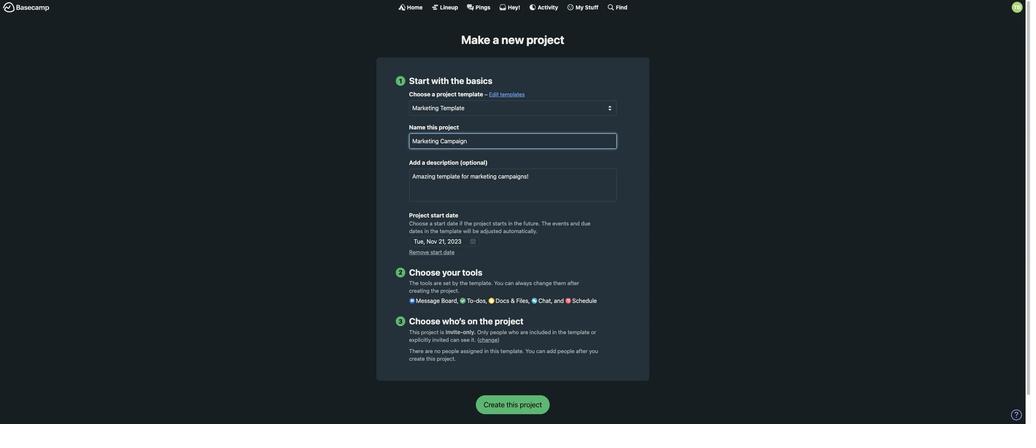 Task type: vqa. For each thing, say whether or not it's contained in the screenshot.
Make Instagram
no



Task type: locate. For each thing, give the bounding box(es) containing it.
1 vertical spatial template.
[[501, 348, 524, 354]]

future.
[[524, 220, 540, 227]]

0 vertical spatial you
[[494, 280, 503, 287]]

after right them in the right of the page
[[568, 280, 579, 287]]

1 horizontal spatial you
[[526, 348, 535, 354]]

Choose date… field
[[409, 237, 480, 247]]

the
[[451, 76, 464, 86], [464, 220, 472, 227], [514, 220, 522, 227], [430, 228, 438, 234], [460, 280, 468, 287], [431, 288, 439, 294], [480, 316, 493, 327], [558, 329, 566, 336]]

1 horizontal spatial are
[[434, 280, 442, 287]]

can inside only people who are included in the template or explicitly invited can see it. (
[[450, 337, 459, 343]]

0 vertical spatial can
[[505, 280, 514, 287]]

project up who
[[495, 316, 524, 327]]

find
[[616, 4, 627, 10]]

2 vertical spatial are
[[425, 348, 433, 354]]

project
[[527, 33, 564, 47], [437, 91, 457, 98], [439, 124, 459, 131], [474, 220, 491, 227], [495, 316, 524, 327], [421, 329, 439, 336]]

with
[[431, 76, 449, 86]]

your
[[442, 267, 460, 278]]

0 vertical spatial change
[[533, 280, 552, 287]]

1 horizontal spatial the
[[542, 220, 551, 227]]

1 vertical spatial tools
[[420, 280, 432, 287]]

a for add
[[422, 159, 425, 166]]

tools right the your
[[462, 267, 483, 278]]

who's
[[442, 316, 466, 327]]

project left is
[[421, 329, 439, 336]]

new
[[502, 33, 524, 47]]

activity link
[[529, 4, 558, 11]]

after for them
[[568, 280, 579, 287]]

1 vertical spatial and
[[554, 298, 564, 304]]

this
[[409, 329, 420, 336]]

to-dos ,
[[467, 298, 489, 304]]

choose a project template – edit templates
[[409, 91, 525, 98]]

only
[[477, 329, 489, 336]]

main element
[[0, 0, 1026, 14]]

, right files
[[551, 298, 553, 304]]

template
[[458, 91, 483, 98], [440, 228, 462, 234], [568, 329, 590, 336]]

the up choose a project template – edit templates
[[451, 76, 464, 86]]

in down change link on the left bottom of the page
[[484, 348, 489, 354]]

creating
[[409, 288, 430, 294]]

date left if
[[447, 220, 458, 227]]

(optional)
[[460, 159, 488, 166]]

, right to- at the left of page
[[486, 298, 487, 304]]

in right starts on the bottom left of the page
[[508, 220, 513, 227]]

the up choose date… field
[[430, 228, 438, 234]]

activity
[[538, 4, 558, 10]]

3
[[399, 318, 403, 325]]

(
[[477, 337, 479, 343]]

can
[[505, 280, 514, 287], [450, 337, 459, 343], [536, 348, 545, 354]]

choose down project
[[409, 220, 428, 227]]

start
[[431, 212, 444, 219], [434, 220, 446, 227], [431, 249, 442, 256]]

are right who
[[520, 329, 528, 336]]

invited
[[432, 337, 449, 343]]

the up automatically.
[[514, 220, 522, 227]]

are left "set"
[[434, 280, 442, 287]]

schedule
[[572, 298, 597, 304]]

the
[[542, 220, 551, 227], [409, 280, 419, 287]]

–
[[485, 91, 488, 98]]

are
[[434, 280, 442, 287], [520, 329, 528, 336], [425, 348, 433, 354]]

remove
[[409, 249, 429, 256]]

chat
[[538, 298, 551, 304]]

0 horizontal spatial can
[[450, 337, 459, 343]]

1 , from the left
[[457, 298, 459, 304]]

choose down the start
[[409, 91, 431, 98]]

choose up this
[[409, 316, 440, 327]]

2 horizontal spatial can
[[536, 348, 545, 354]]

None submit
[[476, 395, 550, 414]]

you
[[494, 280, 503, 287], [526, 348, 535, 354]]

start down choose date… field
[[431, 249, 442, 256]]

choose
[[409, 91, 431, 98], [409, 220, 428, 227], [409, 267, 440, 278], [409, 316, 440, 327]]

1 vertical spatial project.
[[437, 355, 456, 362]]

0 horizontal spatial tools
[[420, 280, 432, 287]]

project inside project start date choose a start date if the project starts in the future. the events and due dates in the template will be adjusted automatically.
[[474, 220, 491, 227]]

date for remove
[[444, 249, 455, 256]]

the right future.
[[542, 220, 551, 227]]

date down choose date… field
[[444, 249, 455, 256]]

a left new
[[493, 33, 499, 47]]

template. down only people who are included in the template or explicitly invited can see it. (
[[501, 348, 524, 354]]

templates
[[500, 91, 525, 98]]

0 horizontal spatial you
[[494, 280, 503, 287]]

this down )
[[490, 348, 499, 354]]

the up message board ,
[[431, 288, 439, 294]]

change left them in the right of the page
[[533, 280, 552, 287]]

a down with
[[432, 91, 435, 98]]

you left add
[[526, 348, 535, 354]]

in inside 'there are no people assigned in this template. you can add people after you create this project.'
[[484, 348, 489, 354]]

can left add
[[536, 348, 545, 354]]

remove start date link
[[409, 249, 455, 256]]

0 horizontal spatial people
[[442, 348, 459, 354]]

0 vertical spatial after
[[568, 280, 579, 287]]

docs & files ,
[[496, 298, 532, 304]]

will
[[463, 228, 471, 234]]

date for project
[[446, 212, 458, 219]]

are left no
[[425, 348, 433, 354]]

2 horizontal spatial are
[[520, 329, 528, 336]]

2 choose from the top
[[409, 220, 428, 227]]

project. inside the tools are set by the template. you can always change them after creating the project.
[[440, 288, 460, 294]]

pings button
[[467, 4, 490, 11]]

choose up creating
[[409, 267, 440, 278]]

and right chat on the bottom right of the page
[[554, 298, 564, 304]]

be
[[473, 228, 479, 234]]

the right included
[[558, 329, 566, 336]]

0 horizontal spatial the
[[409, 280, 419, 287]]

1 vertical spatial start
[[434, 220, 446, 227]]

invite-
[[446, 329, 463, 336]]

can left always
[[505, 280, 514, 287]]

by
[[452, 280, 458, 287]]

0 horizontal spatial are
[[425, 348, 433, 354]]

0 vertical spatial are
[[434, 280, 442, 287]]

explicitly
[[409, 337, 431, 343]]

the inside the tools are set by the template. you can always change them after creating the project.
[[409, 280, 419, 287]]

project. down no
[[437, 355, 456, 362]]

,
[[457, 298, 459, 304], [486, 298, 487, 304], [528, 298, 530, 304], [551, 298, 553, 304]]

a right add
[[422, 159, 425, 166]]

this down no
[[426, 355, 435, 362]]

project.
[[440, 288, 460, 294], [437, 355, 456, 362]]

template left the –
[[458, 91, 483, 98]]

template. inside 'there are no people assigned in this template. you can add people after you create this project.'
[[501, 348, 524, 354]]

1 vertical spatial the
[[409, 280, 419, 287]]

a up choose date… field
[[430, 220, 433, 227]]

0 vertical spatial project.
[[440, 288, 460, 294]]

tools up creating
[[420, 280, 432, 287]]

can inside 'there are no people assigned in this template. you can add people after you create this project.'
[[536, 348, 545, 354]]

starts
[[493, 220, 507, 227]]

0 vertical spatial template
[[458, 91, 483, 98]]

, left to- at the left of page
[[457, 298, 459, 304]]

4 , from the left
[[551, 298, 553, 304]]

template. inside the tools are set by the template. you can always change them after creating the project.
[[469, 280, 493, 287]]

1 horizontal spatial change
[[533, 280, 552, 287]]

in right included
[[552, 329, 557, 336]]

2 vertical spatial start
[[431, 249, 442, 256]]

after
[[568, 280, 579, 287], [576, 348, 588, 354]]

the up "only"
[[480, 316, 493, 327]]

template. up dos
[[469, 280, 493, 287]]

after inside the tools are set by the template. you can always change them after creating the project.
[[568, 280, 579, 287]]

project. down "set"
[[440, 288, 460, 294]]

0 vertical spatial the
[[542, 220, 551, 227]]

template up choose date… field
[[440, 228, 462, 234]]

add
[[547, 348, 556, 354]]

who
[[509, 329, 519, 336]]

hey!
[[508, 4, 520, 10]]

after inside 'there are no people assigned in this template. you can add people after you create this project.'
[[576, 348, 588, 354]]

1 horizontal spatial and
[[570, 220, 580, 227]]

0 vertical spatial tools
[[462, 267, 483, 278]]

project down start with the basics
[[437, 91, 457, 98]]

0 vertical spatial and
[[570, 220, 580, 227]]

and left due
[[570, 220, 580, 227]]

after for people
[[576, 348, 588, 354]]

start up choose date… field
[[434, 220, 446, 227]]

you up docs on the bottom
[[494, 280, 503, 287]]

people up )
[[490, 329, 507, 336]]

0 vertical spatial start
[[431, 212, 444, 219]]

the inside only people who are included in the template or explicitly invited can see it. (
[[558, 329, 566, 336]]

the tools are set by the template. you can always change them after creating the project.
[[409, 280, 579, 294]]

template left or
[[568, 329, 590, 336]]

1 horizontal spatial people
[[490, 329, 507, 336]]

1 vertical spatial template
[[440, 228, 462, 234]]

0 vertical spatial this
[[427, 124, 438, 131]]

people right no
[[442, 348, 459, 354]]

change
[[533, 280, 552, 287], [479, 337, 498, 343]]

the up creating
[[409, 280, 419, 287]]

start right project
[[431, 212, 444, 219]]

change down "only"
[[479, 337, 498, 343]]

my
[[576, 4, 584, 10]]

0 vertical spatial template.
[[469, 280, 493, 287]]

4 choose from the top
[[409, 316, 440, 327]]

1 horizontal spatial template.
[[501, 348, 524, 354]]

project. inside 'there are no people assigned in this template. you can add people after you create this project.'
[[437, 355, 456, 362]]

adjusted
[[480, 228, 502, 234]]

1 horizontal spatial can
[[505, 280, 514, 287]]

0 horizontal spatial and
[[554, 298, 564, 304]]

choose inside project start date choose a start date if the project starts in the future. the events and due dates in the template will be adjusted automatically.
[[409, 220, 428, 227]]

start with the basics
[[409, 76, 493, 86]]

1 choose from the top
[[409, 91, 431, 98]]

, left chat on the bottom right of the page
[[528, 298, 530, 304]]

date up choose date… field
[[446, 212, 458, 219]]

start for project
[[431, 212, 444, 219]]

1 vertical spatial after
[[576, 348, 588, 354]]

edit templates link
[[489, 91, 525, 98]]

1 vertical spatial can
[[450, 337, 459, 343]]

only people who are included in the template or explicitly invited can see it. (
[[409, 329, 596, 343]]

2 vertical spatial date
[[444, 249, 455, 256]]

0 horizontal spatial template.
[[469, 280, 493, 287]]

2 vertical spatial template
[[568, 329, 590, 336]]

hey! button
[[499, 4, 520, 11]]

3 choose from the top
[[409, 267, 440, 278]]

a for make
[[493, 33, 499, 47]]

0 vertical spatial date
[[446, 212, 458, 219]]

after left you
[[576, 348, 588, 354]]

in inside only people who are included in the template or explicitly invited can see it. (
[[552, 329, 557, 336]]

this right name
[[427, 124, 438, 131]]

see
[[461, 337, 470, 343]]

and
[[570, 220, 580, 227], [554, 298, 564, 304]]

1 vertical spatial you
[[526, 348, 535, 354]]

can down invite-
[[450, 337, 459, 343]]

2 vertical spatial can
[[536, 348, 545, 354]]

people right add
[[558, 348, 575, 354]]

a
[[493, 33, 499, 47], [432, 91, 435, 98], [422, 159, 425, 166], [430, 220, 433, 227]]

no
[[434, 348, 441, 354]]

project up the be
[[474, 220, 491, 227]]

1 vertical spatial this
[[490, 348, 499, 354]]

people
[[490, 329, 507, 336], [442, 348, 459, 354], [558, 348, 575, 354]]

1 vertical spatial change
[[479, 337, 498, 343]]

1 vertical spatial are
[[520, 329, 528, 336]]

add a description (optional)
[[409, 159, 488, 166]]

are inside the tools are set by the template. you can always change them after creating the project.
[[434, 280, 442, 287]]



Task type: describe. For each thing, give the bounding box(es) containing it.
a for choose
[[432, 91, 435, 98]]

assigned
[[461, 348, 483, 354]]

home
[[407, 4, 423, 10]]

in right dates on the bottom of the page
[[424, 228, 429, 234]]

it.
[[471, 337, 476, 343]]

1 horizontal spatial tools
[[462, 267, 483, 278]]

1
[[399, 77, 402, 85]]

is
[[440, 329, 444, 336]]

Add a description (optional) text field
[[409, 169, 617, 202]]

home link
[[398, 4, 423, 11]]

switch accounts image
[[3, 2, 49, 13]]

there are no people assigned in this template. you can add people after you create this project.
[[409, 348, 598, 362]]

the right if
[[464, 220, 472, 227]]

name
[[409, 124, 426, 131]]

my stuff button
[[567, 4, 599, 11]]

stuff
[[585, 4, 599, 10]]

always
[[515, 280, 532, 287]]

start
[[409, 76, 430, 86]]

and inside project start date choose a start date if the project starts in the future. the events and due dates in the template will be adjusted automatically.
[[570, 220, 580, 227]]

project start date choose a start date if the project starts in the future. the events and due dates in the template will be adjusted automatically.
[[409, 212, 591, 234]]

project
[[409, 212, 429, 219]]

people inside only people who are included in the template or explicitly invited can see it. (
[[490, 329, 507, 336]]

to-
[[467, 298, 476, 304]]

dates
[[409, 228, 423, 234]]

choose for choose a project template – edit templates
[[409, 91, 431, 98]]

basics
[[466, 76, 493, 86]]

files
[[516, 298, 528, 304]]

choose who's on the project
[[409, 316, 524, 327]]

tools inside the tools are set by the template. you can always change them after creating the project.
[[420, 280, 432, 287]]

are inside 'there are no people assigned in this template. you can add people after you create this project.'
[[425, 348, 433, 354]]

are inside only people who are included in the template or explicitly invited can see it. (
[[520, 329, 528, 336]]

there
[[409, 348, 424, 354]]

choose for choose your tools
[[409, 267, 440, 278]]

message board ,
[[416, 298, 460, 304]]

edit
[[489, 91, 499, 98]]

add
[[409, 159, 421, 166]]

change link
[[479, 337, 498, 343]]

board
[[441, 298, 457, 304]]

make
[[461, 33, 490, 47]]

the inside project start date choose a start date if the project starts in the future. the events and due dates in the template will be adjusted automatically.
[[542, 220, 551, 227]]

dos
[[476, 298, 486, 304]]

template inside only people who are included in the template or explicitly invited can see it. (
[[568, 329, 590, 336]]

a inside project start date choose a start date if the project starts in the future. the events and due dates in the template will be adjusted automatically.
[[430, 220, 433, 227]]

or
[[591, 329, 596, 336]]

Name this project text field
[[409, 134, 617, 149]]

only.
[[463, 329, 476, 336]]

project right name
[[439, 124, 459, 131]]

1 vertical spatial date
[[447, 220, 458, 227]]

docs
[[496, 298, 509, 304]]

my stuff
[[576, 4, 599, 10]]

change )
[[479, 337, 500, 343]]

pings
[[476, 4, 490, 10]]

the right by
[[460, 280, 468, 287]]

tim burton image
[[1012, 2, 1023, 13]]

0 horizontal spatial change
[[479, 337, 498, 343]]

lineup
[[440, 4, 458, 10]]

name this project
[[409, 124, 459, 131]]

create
[[409, 355, 425, 362]]

&
[[511, 298, 515, 304]]

this project is invite-only.
[[409, 329, 476, 336]]

find button
[[607, 4, 627, 11]]

)
[[498, 337, 500, 343]]

change inside the tools are set by the template. you can always change them after creating the project.
[[533, 280, 552, 287]]

choose for choose who's on the project
[[409, 316, 440, 327]]

project down activity 'link'
[[527, 33, 564, 47]]

you inside 'there are no people assigned in this template. you can add people after you create this project.'
[[526, 348, 535, 354]]

included
[[530, 329, 551, 336]]

make a new project
[[461, 33, 564, 47]]

2 horizontal spatial people
[[558, 348, 575, 354]]

on
[[468, 316, 478, 327]]

you
[[589, 348, 598, 354]]

can inside the tools are set by the template. you can always change them after creating the project.
[[505, 280, 514, 287]]

description
[[427, 159, 459, 166]]

message
[[416, 298, 440, 304]]

you inside the tools are set by the template. you can always change them after creating the project.
[[494, 280, 503, 287]]

automatically.
[[503, 228, 538, 234]]

events
[[553, 220, 569, 227]]

set
[[443, 280, 451, 287]]

choose your tools
[[409, 267, 483, 278]]

due
[[581, 220, 591, 227]]

3 , from the left
[[528, 298, 530, 304]]

2 vertical spatial this
[[426, 355, 435, 362]]

them
[[553, 280, 566, 287]]

lineup link
[[431, 4, 458, 11]]

2
[[399, 269, 403, 276]]

chat , and
[[538, 298, 565, 304]]

if
[[460, 220, 463, 227]]

start for remove
[[431, 249, 442, 256]]

2 , from the left
[[486, 298, 487, 304]]

template inside project start date choose a start date if the project starts in the future. the events and due dates in the template will be adjusted automatically.
[[440, 228, 462, 234]]



